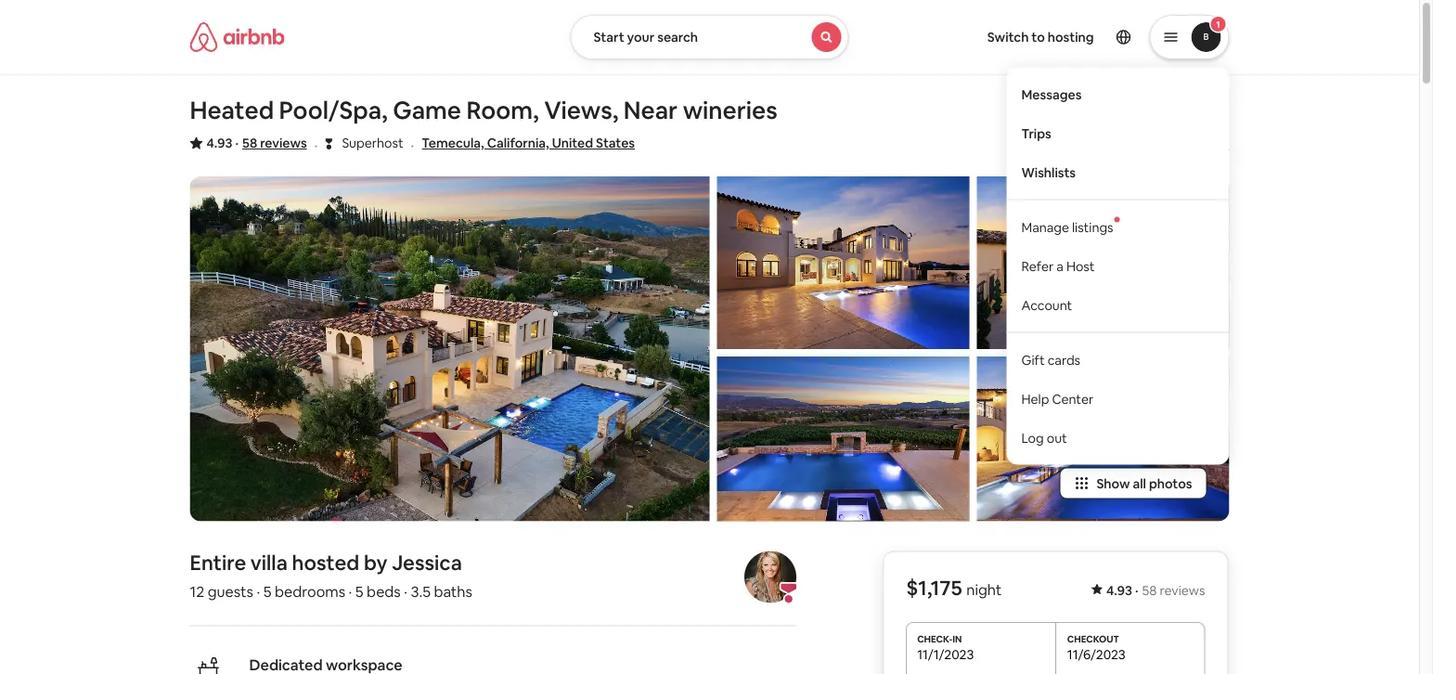 Task type: locate. For each thing, give the bounding box(es) containing it.
views,
[[544, 95, 619, 126]]

reviews
[[260, 135, 307, 151], [1160, 582, 1206, 599]]

your
[[627, 29, 655, 45]]

1 5 from the left
[[263, 582, 272, 601]]

baths
[[434, 582, 473, 601]]

guests
[[208, 582, 253, 601]]

5 left beds
[[355, 582, 364, 601]]

1 horizontal spatial 58
[[1143, 582, 1157, 599]]

1 vertical spatial 4.93 · 58 reviews
[[1107, 582, 1206, 599]]

5 down villa
[[263, 582, 272, 601]]

photos
[[1149, 475, 1193, 492]]

heated pool/spa, game room, views, near wineries image 5 image
[[977, 356, 1230, 521]]

1 horizontal spatial 5
[[355, 582, 364, 601]]

log out button
[[1007, 418, 1230, 457]]

bedrooms
[[275, 582, 345, 601]]

wineries
[[683, 95, 778, 126]]

entire
[[190, 550, 246, 576]]

4.93 up 11/6/2023
[[1107, 582, 1133, 599]]

0 vertical spatial reviews
[[260, 135, 307, 151]]

has notifications image
[[1115, 217, 1120, 222]]

1 horizontal spatial 4.93 · 58 reviews
[[1107, 582, 1206, 599]]

Start your search search field
[[571, 15, 849, 59]]

0 horizontal spatial 5
[[263, 582, 272, 601]]

0 horizontal spatial 4.93
[[207, 135, 233, 151]]

hosted
[[292, 550, 360, 576]]

switch to hosting
[[988, 29, 1094, 45]]

4.93
[[207, 135, 233, 151], [1107, 582, 1133, 599]]

center
[[1052, 390, 1094, 407]]

wishlists
[[1022, 164, 1076, 180]]

start your search
[[594, 29, 698, 45]]

1 horizontal spatial reviews
[[1160, 582, 1206, 599]]

heated pool/spa, game room, views, near wineries image 4 image
[[977, 176, 1230, 349]]

58
[[242, 135, 257, 151], [1143, 582, 1157, 599]]

help center
[[1022, 390, 1094, 407]]

hosting
[[1048, 29, 1094, 45]]

0 vertical spatial 4.93 · 58 reviews
[[207, 135, 307, 151]]

switch
[[988, 29, 1029, 45]]

1 vertical spatial 4.93
[[1107, 582, 1133, 599]]

$1,175 night
[[906, 574, 1002, 601]]

trips link
[[1007, 114, 1230, 153]]

search
[[658, 29, 698, 45]]

profile element
[[871, 0, 1230, 465]]

4.93 · 58 reviews up 11/6/2023
[[1107, 582, 1206, 599]]

5
[[263, 582, 272, 601], [355, 582, 364, 601]]

jessica is a superhost. learn more about jessica. image
[[745, 551, 797, 603], [745, 551, 797, 603]]

gift
[[1022, 351, 1045, 368]]

a
[[1057, 258, 1064, 274]]

1 vertical spatial 58
[[1143, 582, 1157, 599]]

4.93 · 58 reviews
[[207, 135, 307, 151], [1107, 582, 1206, 599]]

4.93 · 58 reviews down heated
[[207, 135, 307, 151]]

11/6/2023
[[1068, 646, 1126, 663]]

·
[[235, 135, 239, 151], [314, 135, 318, 154], [411, 135, 414, 154], [1136, 582, 1139, 599], [257, 582, 260, 601], [349, 582, 352, 601], [404, 582, 408, 601]]

host
[[1067, 258, 1095, 274]]

save button
[[1171, 128, 1237, 160]]

pool/spa,
[[279, 95, 388, 126]]

4.93 down heated
[[207, 135, 233, 151]]

log out
[[1022, 429, 1068, 446]]

listings
[[1072, 219, 1114, 235]]

$1,175
[[906, 574, 963, 601]]

0 horizontal spatial reviews
[[260, 135, 307, 151]]

manage listings
[[1022, 219, 1114, 235]]

out
[[1047, 429, 1068, 446]]

0 vertical spatial 58
[[242, 135, 257, 151]]

near
[[624, 95, 678, 126]]

heated
[[190, 95, 274, 126]]

0 horizontal spatial 4.93 · 58 reviews
[[207, 135, 307, 151]]

58 reviews button
[[242, 134, 307, 152]]

messages
[[1022, 86, 1082, 102]]

0 horizontal spatial 58
[[242, 135, 257, 151]]



Task type: describe. For each thing, give the bounding box(es) containing it.
beds
[[367, 582, 401, 601]]

1 horizontal spatial 4.93
[[1107, 582, 1133, 599]]

help center link
[[1007, 379, 1230, 418]]

󰀃
[[325, 134, 333, 152]]

refer
[[1022, 258, 1054, 274]]

refer a host link
[[1007, 246, 1230, 285]]

temecula, california, united states button
[[422, 132, 635, 154]]

heated pool/spa, game room, views, near wineries image 1 image
[[190, 176, 710, 521]]

cards
[[1048, 351, 1081, 368]]

heated pool/spa, game room, views, near wineries image 2 image
[[717, 176, 970, 349]]

· inside · temecula, california, united states
[[411, 135, 414, 154]]

1 button
[[1150, 15, 1230, 59]]

save
[[1201, 136, 1230, 152]]

to
[[1032, 29, 1045, 45]]

account link
[[1007, 285, 1230, 324]]

all
[[1133, 475, 1147, 492]]

· temecula, california, united states
[[411, 135, 635, 154]]

show
[[1097, 475, 1131, 492]]

heated pool/spa, game room, views, near wineries image 3 image
[[717, 356, 970, 521]]

gift cards
[[1022, 351, 1081, 368]]

show all photos
[[1097, 475, 1193, 492]]

log
[[1022, 429, 1044, 446]]

heated pool/spa, game room, views, near wineries
[[190, 95, 778, 126]]

game
[[393, 95, 461, 126]]

account
[[1022, 297, 1073, 313]]

help
[[1022, 390, 1050, 407]]

united
[[552, 135, 593, 151]]

night
[[967, 580, 1002, 599]]

start your search button
[[571, 15, 849, 59]]

manage listings link
[[1007, 207, 1230, 246]]

room,
[[467, 95, 539, 126]]

villa
[[251, 550, 288, 576]]

temecula,
[[422, 135, 484, 151]]

11/1/2023
[[918, 646, 974, 663]]

refer a host
[[1022, 258, 1095, 274]]

wishlists link
[[1007, 153, 1230, 192]]

messages link
[[1007, 75, 1230, 114]]

superhost
[[342, 135, 404, 151]]

states
[[596, 135, 635, 151]]

california,
[[487, 135, 549, 151]]

show all photos button
[[1060, 468, 1208, 499]]

manage
[[1022, 219, 1070, 235]]

1 vertical spatial reviews
[[1160, 582, 1206, 599]]

start
[[594, 29, 625, 45]]

entire villa hosted by jessica 12 guests · 5 bedrooms · 5 beds · 3.5 baths
[[190, 550, 473, 601]]

gift cards link
[[1007, 340, 1230, 379]]

switch to hosting link
[[977, 18, 1105, 57]]

trips
[[1022, 125, 1052, 141]]

1
[[1217, 18, 1221, 30]]

0 vertical spatial 4.93
[[207, 135, 233, 151]]

12
[[190, 582, 204, 601]]

3.5
[[411, 582, 431, 601]]

by jessica
[[364, 550, 462, 576]]

2 5 from the left
[[355, 582, 364, 601]]



Task type: vqa. For each thing, say whether or not it's contained in the screenshot.
12/26/2023
no



